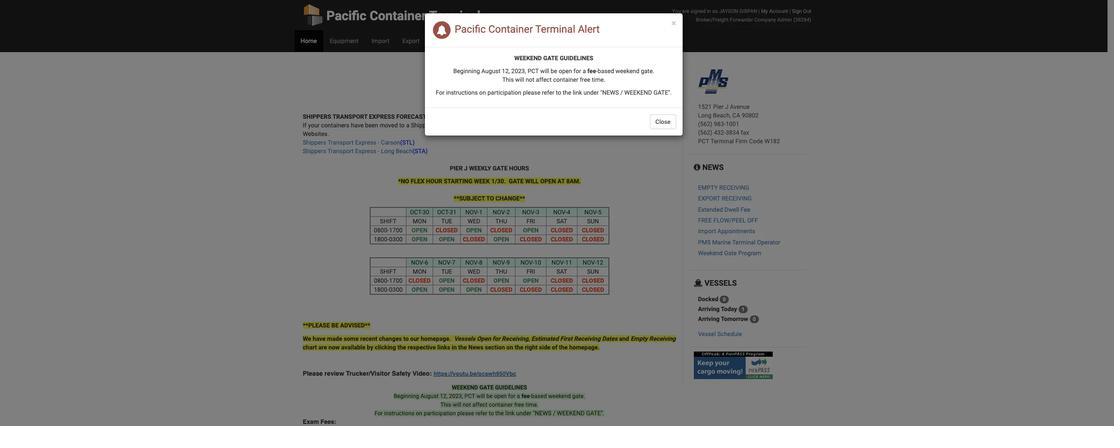 Task type: describe. For each thing, give the bounding box(es) containing it.
pms
[[698, 239, 711, 246]]

1 receiving from the left
[[502, 336, 529, 343]]

forwarder
[[730, 17, 753, 23]]

shippers
[[303, 113, 331, 120]]

(stl)
[[400, 139, 415, 146]]

1 vertical spatial shippers
[[303, 139, 326, 146]]

broker/freight
[[696, 17, 729, 23]]

1 horizontal spatial refer
[[542, 89, 555, 96]]

open inside the weekend gate guidelines beginning august 12, 2023, pct will be open for a fee -based weekend gate. this will not affect container free time. for instructions on participation please refer to the link under "news / weekend gate". exam fees:
[[494, 394, 507, 400]]

fees:
[[321, 419, 336, 426]]

8am.
[[566, 178, 581, 185]]

free
[[698, 217, 712, 224]]

nov-7
[[438, 260, 456, 266]]

1521
[[698, 103, 712, 110]]

pierpass image
[[694, 352, 773, 380]]

right
[[525, 344, 538, 351]]

review
[[325, 371, 344, 378]]

open
[[477, 336, 491, 343]]

at
[[558, 178, 565, 185]]

and
[[619, 336, 629, 343]]

not inside beginning august 12, 2023, pct will be open for a fee -based weekend gate. this will not affect container free time.
[[526, 76, 535, 83]]

homepage. inside the vessels open for receiving , estimated first receiving dates and empty receiving chart are now available by clicking the respective links in the news section on the right side of the homepage.
[[569, 344, 600, 351]]

for for for instructions on participation please refer to the link under "news / weekend gate".
[[436, 89, 445, 96]]

are inside the vessels open for receiving , estimated first receiving dates and empty receiving chart are now available by clicking the respective links in the news section on the right side of the homepage.
[[319, 344, 327, 351]]

1 horizontal spatial /
[[621, 89, 623, 96]]

safety
[[392, 371, 411, 378]]

983-
[[714, 121, 726, 128]]

pct left yard
[[510, 79, 521, 86]]

pct inside the weekend gate guidelines beginning august 12, 2023, pct will be open for a fee -based weekend gate. this will not affect container free time. for instructions on participation please refer to the link under "news / weekend gate". exam fees:
[[465, 394, 475, 400]]

**subject
[[454, 195, 485, 202]]

thu for 2
[[496, 218, 507, 225]]

nov-3
[[522, 209, 540, 216]]

1700 for open
[[389, 227, 403, 234]]

nov-10
[[521, 260, 541, 266]]

pct inside 1521 pier j avenue long beach, ca 90802 (562) 983-1001 (562) 432-3834 fax pct terminal firm code w182
[[698, 138, 709, 145]]

sun for 5
[[587, 218, 599, 225]]

nov-11
[[552, 260, 572, 266]]

my account link
[[761, 8, 789, 14]]

be
[[332, 323, 339, 330]]

1 horizontal spatial participation
[[488, 89, 522, 96]]

affect inside beginning august 12, 2023, pct will be open for a fee -based weekend gate. this will not affect container free time.
[[536, 76, 552, 83]]

1 horizontal spatial instructions
[[446, 89, 478, 96]]

weekend inside beginning august 12, 2023, pct will be open for a fee -based weekend gate. this will not affect container free time.
[[616, 68, 640, 75]]

flow/peel
[[714, 217, 746, 224]]

2 vertical spatial shippers
[[303, 148, 326, 155]]

w182
[[765, 138, 780, 145]]

1 vertical spatial 31
[[450, 209, 457, 216]]

now
[[329, 344, 340, 351]]

import appointments link
[[698, 228, 756, 235]]

0 vertical spatial please
[[523, 89, 541, 96]]

*no flex hour starting week 1/30.  gate will open at 8am.
[[398, 178, 581, 185]]

1 horizontal spatial 31
[[670, 66, 676, 73]]

0 vertical spatial ,
[[507, 79, 508, 86]]

as
[[713, 8, 718, 14]]

on inside shippers transport express forecast website if your containers have been moved to a shippers transport express location you can also check on the container using the below forecast websites. shippers transport express - carson (stl) shippers transport express - long beach (sta)
[[562, 122, 569, 129]]

- inside beginning august 12, 2023, pct will be open for a fee -based weekend gate. this will not affect container free time.
[[596, 68, 598, 75]]

sign out link
[[792, 8, 812, 14]]

container for pacific container terminal alert
[[489, 23, 533, 36]]

2 map from the left
[[536, 79, 548, 86]]

weekly
[[469, 165, 491, 172]]

12, inside the weekend gate guidelines beginning august 12, 2023, pct will be open for a fee -based weekend gate. this will not affect container free time. for instructions on participation please refer to the link under "news / weekend gate". exam fees:
[[440, 394, 448, 400]]

today is tuesday, october 31
[[598, 66, 676, 73]]

1 vertical spatial receiving
[[722, 195, 752, 202]]

in inside you are signed in as jayson gispan | my account | sign out broker/freight forwarder company admin (38284)
[[707, 8, 711, 14]]

weekend inside the weekend gate guidelines beginning august 12, 2023, pct will be open for a fee -based weekend gate. this will not affect container free time. for instructions on participation please refer to the link under "news / weekend gate". exam fees:
[[548, 394, 571, 400]]

, inside the vessels open for receiving , estimated first receiving dates and empty receiving chart are now available by clicking the respective links in the news section on the right side of the homepage.
[[529, 336, 530, 343]]

**please be advised**
[[303, 323, 370, 330]]

2 vertical spatial transport
[[328, 148, 354, 155]]

1 vertical spatial to
[[404, 336, 409, 343]]

forecast
[[650, 122, 674, 129]]

empty
[[631, 336, 648, 343]]

0 vertical spatial 1
[[479, 209, 483, 216]]

nov- for 1
[[466, 209, 479, 216]]

on down click on the left top of the page
[[479, 89, 486, 96]]

0 vertical spatial transport
[[436, 122, 462, 129]]

1 vertical spatial express
[[355, 139, 376, 146]]

6
[[425, 260, 428, 266]]

participation inside the weekend gate guidelines beginning august 12, 2023, pct will be open for a fee -based weekend gate. this will not affect container free time. for instructions on participation please refer to the link under "news / weekend gate". exam fees:
[[424, 411, 456, 417]]

made
[[327, 336, 342, 343]]

links
[[438, 344, 450, 351]]

hour
[[426, 178, 442, 185]]

admin
[[778, 17, 792, 23]]

vessel schedule
[[698, 331, 742, 338]]

marine
[[712, 239, 731, 246]]

1 horizontal spatial "news
[[601, 89, 619, 96]]

free flow/peel off link
[[698, 217, 758, 224]]

nov-2
[[493, 209, 510, 216]]

pct inside beginning august 12, 2023, pct will be open for a fee -based weekend gate. this will not affect container free time.
[[528, 68, 539, 75]]

432-
[[714, 129, 726, 136]]

trucker/visitor
[[346, 371, 390, 378]]

0 vertical spatial express
[[463, 122, 485, 129]]

0 vertical spatial receiving
[[720, 184, 750, 191]]

yard
[[522, 79, 534, 86]]

import
[[698, 228, 716, 235]]

change**
[[496, 195, 525, 202]]

container inside the weekend gate guidelines beginning august 12, 2023, pct will be open for a fee -based weekend gate. this will not affect container free time. for instructions on participation please refer to the link under "news / weekend gate". exam fees:
[[489, 402, 513, 409]]

this inside beginning august 12, 2023, pct will be open for a fee -based weekend gate. this will not affect container free time.
[[502, 76, 514, 83]]

weekend gate guidelines
[[515, 55, 594, 62]]

vessel schedule link
[[698, 331, 742, 338]]

nov- for 2
[[493, 209, 507, 216]]

2 receiving from the left
[[574, 336, 601, 343]]

for inside the weekend gate guidelines beginning august 12, 2023, pct will be open for a fee -based weekend gate. this will not affect container free time. for instructions on participation please refer to the link under "news / weekend gate". exam fees:
[[508, 394, 516, 400]]

beginning august inside the weekend gate guidelines beginning august 12, 2023, pct will be open for a fee -based weekend gate. this will not affect container free time. for instructions on participation please refer to the link under "news / weekend gate". exam fees:
[[394, 394, 439, 400]]

shippers transport express forecast website if your containers have been moved to a shippers transport express location you can also check on the container using the below forecast websites. shippers transport express - carson (stl) shippers transport express - long beach (sta)
[[303, 113, 674, 155]]

will
[[525, 178, 539, 185]]

12, inside beginning august 12, 2023, pct will be open for a fee -based weekend gate. this will not affect container free time.
[[502, 68, 510, 75]]

sat for 11
[[557, 269, 567, 276]]

gate up "*no flex hour starting week 1/30.  gate will open at 8am." on the top of the page
[[493, 165, 508, 172]]

nov- for 12
[[583, 260, 597, 266]]

be inside beginning august 12, 2023, pct will be open for a fee -based weekend gate. this will not affect container free time.
[[551, 68, 557, 75]]

weekend
[[698, 250, 723, 257]]

wed for 1
[[468, 218, 480, 225]]

nov- for 3
[[522, 209, 536, 216]]

nov-5
[[585, 209, 602, 216]]

in inside the vessels open for receiving , estimated first receiving dates and empty receiving chart are now available by clicking the respective links in the news section on the right side of the homepage.
[[452, 344, 457, 351]]

90802
[[742, 112, 759, 119]]

1 horizontal spatial link
[[573, 89, 582, 96]]

nov-8
[[466, 260, 483, 266]]

for inside beginning august 12, 2023, pct will be open for a fee -based weekend gate. this will not affect container free time.
[[574, 68, 581, 75]]

please inside the weekend gate guidelines beginning august 12, 2023, pct will be open for a fee -based weekend gate. this will not affect container free time. for instructions on participation please refer to the link under "news / weekend gate". exam fees:
[[457, 411, 474, 417]]

× button
[[672, 18, 676, 28]]

websites.
[[303, 131, 329, 138]]

forecast
[[396, 113, 426, 120]]

0 vertical spatial 0
[[723, 297, 726, 303]]

website
[[428, 113, 453, 120]]

tue for 31
[[441, 218, 452, 225]]

vessel
[[698, 331, 716, 338]]

based inside the weekend gate guidelines beginning august 12, 2023, pct will be open for a fee -based weekend gate. this will not affect container free time. for instructions on participation please refer to the link under "news / weekend gate". exam fees:
[[531, 394, 547, 400]]

1 map from the left
[[467, 79, 479, 86]]

affect inside the weekend gate guidelines beginning august 12, 2023, pct will be open for a fee -based weekend gate. this will not affect container free time. for instructions on participation please refer to the link under "news / weekend gate". exam fees:
[[473, 402, 488, 409]]

gate down hours
[[509, 178, 524, 185]]

**please
[[303, 323, 330, 330]]

pier j weekly gate hours
[[450, 165, 529, 172]]

below
[[633, 122, 649, 129]]

by
[[367, 344, 373, 351]]

on inside the weekend gate guidelines beginning august 12, 2023, pct will be open for a fee -based weekend gate. this will not affect container free time. for instructions on participation please refer to the link under "news / weekend gate". exam fees:
[[416, 411, 422, 417]]

gate. inside the weekend gate guidelines beginning august 12, 2023, pct will be open for a fee -based weekend gate. this will not affect container free time. for instructions on participation please refer to the link under "news / weekend gate". exam fees:
[[573, 394, 585, 400]]

3834
[[726, 129, 740, 136]]

you are signed in as jayson gispan | my account | sign out broker/freight forwarder company admin (38284)
[[672, 8, 812, 23]]

0800- for open
[[374, 227, 389, 234]]

(38284)
[[794, 17, 812, 23]]

section
[[485, 344, 505, 351]]

2 | from the left
[[790, 8, 791, 14]]

fee inside the weekend gate guidelines beginning august 12, 2023, pct will be open for a fee -based weekend gate. this will not affect container free time. for instructions on participation please refer to the link under "news / weekend gate". exam fees:
[[522, 394, 530, 400]]

1 vertical spatial transport
[[328, 139, 354, 146]]

are inside you are signed in as jayson gispan | my account | sign out broker/freight forwarder company admin (38284)
[[682, 8, 690, 14]]

1001
[[726, 121, 740, 128]]

our
[[410, 336, 419, 343]]

container inside shippers transport express forecast website if your containers have been moved to a shippers transport express location you can also check on the container using the below forecast websites. shippers transport express - carson (stl) shippers transport express - long beach (sta)
[[580, 122, 605, 129]]

nov- for 4
[[554, 209, 567, 216]]

pacific for pacific container terminal
[[327, 8, 367, 23]]

nov-1
[[466, 209, 483, 216]]

to the
[[556, 89, 571, 96]]

pct yard map link
[[510, 79, 548, 86]]

carson
[[381, 139, 400, 146]]

extended
[[698, 206, 723, 213]]

pacific container terminal image
[[698, 69, 729, 94]]

tue for 7
[[441, 269, 452, 276]]

vessels for vessels open for receiving , estimated first receiving dates and empty receiving chart are now available by clicking the respective links in the news section on the right side of the homepage.
[[454, 336, 476, 343]]

pms marine terminal operator link
[[698, 239, 781, 246]]

info circle image
[[694, 164, 701, 172]]

5
[[598, 209, 602, 216]]

0 vertical spatial gate".
[[654, 89, 672, 96]]



Task type: locate. For each thing, give the bounding box(es) containing it.
2 1800-0300 from the top
[[374, 287, 403, 294]]

0 horizontal spatial be
[[487, 394, 493, 400]]

0800-
[[374, 227, 389, 234], [374, 278, 389, 285]]

1 vertical spatial affect
[[473, 402, 488, 409]]

this left yard
[[502, 76, 514, 83]]

closed
[[436, 227, 458, 234], [490, 227, 513, 234], [551, 227, 573, 234], [582, 227, 604, 234], [463, 236, 485, 243], [520, 236, 542, 243], [551, 236, 573, 243], [582, 236, 604, 243], [409, 278, 431, 285], [463, 278, 485, 285], [551, 278, 573, 285], [582, 278, 604, 285], [490, 287, 513, 294], [520, 287, 542, 294], [551, 287, 573, 294], [582, 287, 604, 294]]

1 | from the left
[[759, 8, 760, 14]]

2023, up yard
[[512, 68, 526, 75]]

be down weekend gate guidelines
[[551, 68, 557, 75]]

receiving
[[502, 336, 529, 343], [574, 336, 601, 343], [649, 336, 676, 343]]

3 receiving from the left
[[649, 336, 676, 343]]

oct- right the 30
[[437, 209, 450, 216]]

vessels
[[703, 279, 737, 288], [454, 336, 476, 343]]

1800- for closed
[[374, 287, 389, 294]]

guidelines for weekend gate guidelines
[[560, 55, 594, 62]]

0800-1700 for closed
[[374, 278, 403, 285]]

1 vertical spatial participation
[[424, 411, 456, 417]]

1 1800-0300 from the top
[[374, 236, 403, 243]]

to down https://youtu.be/ocswh950vbc link at left
[[489, 411, 494, 417]]

0 vertical spatial homepage.
[[421, 336, 451, 343]]

sat down the nov-4
[[557, 218, 567, 225]]

gate down https://youtu.be/ocswh950vbc link at left
[[480, 385, 494, 391]]

0 horizontal spatial j
[[464, 165, 468, 172]]

0 vertical spatial this
[[502, 76, 514, 83]]

1 0800-1700 from the top
[[374, 227, 403, 234]]

1 wed from the top
[[468, 218, 480, 225]]

sat
[[557, 218, 567, 225], [557, 269, 567, 276]]

11
[[566, 260, 572, 266]]

1 vertical spatial weekend
[[548, 394, 571, 400]]

0 vertical spatial tue
[[441, 218, 452, 225]]

**subject to change**
[[454, 195, 525, 202]]

on down video:
[[416, 411, 422, 417]]

1 vertical spatial based
[[531, 394, 547, 400]]

please review trucker/visitor safety video: https://youtu.be/ocswh950vbc
[[303, 371, 516, 378]]

fee inside beginning august 12, 2023, pct will be open for a fee -based weekend gate. this will not affect container free time.
[[588, 68, 596, 75]]

2023, inside beginning august 12, 2023, pct will be open for a fee -based weekend gate. this will not affect container free time.
[[512, 68, 526, 75]]

31 right october
[[670, 66, 676, 73]]

avenue
[[730, 103, 750, 110]]

1 vertical spatial for
[[493, 336, 501, 343]]

recent
[[360, 336, 378, 343]]

nov- right 7
[[466, 260, 479, 266]]

guidelines up beginning august 12, 2023, pct will be open for a fee -based weekend gate. this will not affect container free time.
[[560, 55, 594, 62]]

receiving right empty
[[649, 336, 676, 343]]

receiving right first
[[574, 336, 601, 343]]

2 horizontal spatial container
[[580, 122, 605, 129]]

1 vertical spatial 1
[[742, 307, 745, 313]]

0 horizontal spatial gate.
[[573, 394, 585, 400]]

| left my in the top right of the page
[[759, 8, 760, 14]]

2 thu from the top
[[496, 269, 507, 276]]

0 horizontal spatial instructions
[[384, 411, 415, 417]]

0 horizontal spatial "news
[[533, 410, 552, 417]]

0 vertical spatial j
[[725, 103, 729, 110]]

j
[[725, 103, 729, 110], [464, 165, 468, 172]]

8
[[479, 260, 483, 266]]

on inside the vessels open for receiving , estimated first receiving dates and empty receiving chart are now available by clicking the respective links in the news section on the right side of the homepage.
[[507, 344, 513, 351]]

today inside docked 0 arriving today 1 arriving tomorrow 0
[[721, 306, 737, 313]]

not inside the weekend gate guidelines beginning august 12, 2023, pct will be open for a fee -based weekend gate. this will not affect container free time. for instructions on participation please refer to the link under "news / weekend gate". exam fees:
[[463, 402, 471, 409]]

12
[[597, 260, 604, 266]]

1 1700 from the top
[[389, 227, 403, 234]]

refer down https://youtu.be/ocswh950vbc link at left
[[476, 411, 488, 417]]

1 vertical spatial gate.
[[573, 394, 585, 400]]

pacific container terminal
[[327, 8, 481, 23]]

sat for 4
[[557, 218, 567, 225]]

container for pacific container terminal
[[370, 8, 427, 23]]

1800-0300 for closed
[[374, 287, 403, 294]]

hours
[[509, 165, 529, 172]]

wed down nov-8
[[468, 269, 480, 276]]

- inside the weekend gate guidelines beginning august 12, 2023, pct will be open for a fee -based weekend gate. this will not affect container free time. for instructions on participation please refer to the link under "news / weekend gate". exam fees:
[[530, 394, 531, 400]]

0 horizontal spatial beginning august
[[394, 394, 439, 400]]

link
[[573, 89, 582, 96], [506, 410, 515, 417]]

2 wed from the top
[[468, 269, 480, 276]]

1 horizontal spatial long
[[698, 112, 712, 119]]

for inside the vessels open for receiving , estimated first receiving dates and empty receiving chart are now available by clicking the respective links in the news section on the right side of the homepage.
[[493, 336, 501, 343]]

1700 for closed
[[389, 278, 403, 285]]

available
[[341, 344, 366, 351]]

2023, down https://youtu.be/ocswh950vbc
[[449, 394, 463, 400]]

is
[[616, 66, 621, 73]]

0 vertical spatial "news
[[601, 89, 619, 96]]

affect down https://youtu.be/ocswh950vbc link at left
[[473, 402, 488, 409]]

on right section
[[507, 344, 513, 351]]

have inside shippers transport express forecast website if your containers have been moved to a shippers transport express location you can also check on the container using the below forecast websites. shippers transport express - carson (stl) shippers transport express - long beach (sta)
[[351, 122, 364, 129]]

, right click on the left top of the page
[[507, 79, 508, 86]]

exam
[[303, 419, 319, 426]]

nov- for 10
[[521, 260, 535, 266]]

2 0300 from the top
[[389, 287, 403, 294]]

0 vertical spatial for
[[432, 79, 440, 86]]

nov- for 9
[[493, 260, 507, 266]]

1 vertical spatial 2023,
[[449, 394, 463, 400]]

3
[[536, 209, 540, 216]]

gispan
[[740, 8, 758, 14]]

0 vertical spatial are
[[682, 8, 690, 14]]

have right we
[[313, 336, 326, 343]]

tue down the nov-7
[[441, 269, 452, 276]]

sun down nov-5
[[587, 218, 599, 225]]

0 vertical spatial be
[[551, 68, 557, 75]]

0 vertical spatial 1700
[[389, 227, 403, 234]]

this
[[502, 76, 514, 83], [441, 402, 451, 409]]

gate". inside the weekend gate guidelines beginning august 12, 2023, pct will be open for a fee -based weekend gate. this will not affect container free time. for instructions on participation please refer to the link under "news / weekend gate". exam fees:
[[586, 410, 605, 417]]

1 horizontal spatial vessels
[[703, 279, 737, 288]]

you
[[509, 122, 519, 129]]

1 horizontal spatial ,
[[529, 336, 530, 343]]

arriving up vessel
[[698, 316, 720, 323]]

for inside the weekend gate guidelines beginning august 12, 2023, pct will be open for a fee -based weekend gate. this will not affect container free time. for instructions on participation please refer to the link under "news / weekend gate". exam fees:
[[375, 411, 383, 417]]

12, down https://youtu.be/ocswh950vbc
[[440, 394, 448, 400]]

0 horizontal spatial 31
[[450, 209, 457, 216]]

affect
[[536, 76, 552, 83], [473, 402, 488, 409]]

1 1800- from the top
[[374, 236, 389, 243]]

to down forecast
[[399, 122, 405, 129]]

shippers transport express - long beach link
[[303, 148, 413, 155]]

1 vertical spatial instructions
[[384, 411, 415, 417]]

free inside the weekend gate guidelines beginning august 12, 2023, pct will be open for a fee -based weekend gate. this will not affect container free time. for instructions on participation please refer to the link under "news / weekend gate". exam fees:
[[514, 402, 524, 409]]

*no
[[398, 178, 409, 185]]

fri for 3
[[527, 218, 535, 225]]

refer inside the weekend gate guidelines beginning august 12, 2023, pct will be open for a fee -based weekend gate. this will not affect container free time. for instructions on participation please refer to the link under "news / weekend gate". exam fees:
[[476, 411, 488, 417]]

free inside beginning august 12, 2023, pct will be open for a fee -based weekend gate. this will not affect container free time.
[[580, 76, 591, 83]]

sat down nov-11 at bottom
[[557, 269, 567, 276]]

here
[[495, 79, 507, 86]]

weekend gate guidelines beginning august 12, 2023, pct will be open for a fee -based weekend gate. this will not affect container free time. for instructions on participation please refer to the link under "news / weekend gate". exam fees:
[[303, 385, 605, 426]]

1 horizontal spatial affect
[[536, 76, 552, 83]]

thu for 9
[[496, 269, 507, 276]]

long down 1521
[[698, 112, 712, 119]]

2 fri from the top
[[527, 269, 535, 276]]

express left location
[[463, 122, 485, 129]]

thu down nov-2
[[496, 218, 507, 225]]

long inside 1521 pier j avenue long beach, ca 90802 (562) 983-1001 (562) 432-3834 fax pct terminal firm code w182
[[698, 112, 712, 119]]

1 oct- from the left
[[410, 209, 423, 216]]

mon for 6
[[413, 269, 427, 276]]

instructions down safety
[[384, 411, 415, 417]]

container inside pacific container terminal link
[[370, 8, 427, 23]]

terminal inside 1521 pier j avenue long beach, ca 90802 (562) 983-1001 (562) 432-3834 fax pct terminal firm code w182
[[711, 138, 734, 145]]

1 up tomorrow
[[742, 307, 745, 313]]

weekend
[[616, 68, 640, 75], [548, 394, 571, 400]]

side
[[539, 344, 551, 351]]

express
[[463, 122, 485, 129], [355, 139, 376, 146], [355, 148, 376, 155]]

instructions inside the weekend gate guidelines beginning august 12, 2023, pct will be open for a fee -based weekend gate. this will not affect container free time. for instructions on participation please refer to the link under "news / weekend gate". exam fees:
[[384, 411, 415, 417]]

nov- right 4
[[585, 209, 598, 216]]

terminal inside 'empty receiving export receiving extended dwell fee free flow/peel off import appointments pms marine terminal operator weekend gate program'
[[732, 239, 756, 246]]

beginning august down video:
[[394, 394, 439, 400]]

guidelines inside the weekend gate guidelines beginning august 12, 2023, pct will be open for a fee -based weekend gate. this will not affect container free time. for instructions on participation please refer to the link under "news / weekend gate". exam fees:
[[495, 385, 527, 391]]

tomorrow
[[721, 316, 749, 323]]

vessels left open
[[454, 336, 476, 343]]

2 mon from the top
[[413, 269, 427, 276]]

a inside beginning august 12, 2023, pct will be open for a fee -based weekend gate. this will not affect container free time.
[[583, 68, 586, 75]]

1 horizontal spatial not
[[526, 76, 535, 83]]

(562) left 983-
[[698, 121, 713, 128]]

1 vertical spatial guidelines
[[495, 385, 527, 391]]

2 shift from the top
[[380, 269, 397, 276]]

of
[[552, 344, 558, 351]]

transport down shippers transport express - carson link
[[328, 148, 354, 155]]

0 horizontal spatial guidelines
[[495, 385, 527, 391]]

containers
[[321, 122, 350, 129]]

pct up info circle image
[[698, 138, 709, 145]]

| left sign
[[790, 8, 791, 14]]

/ inside the weekend gate guidelines beginning august 12, 2023, pct will be open for a fee -based weekend gate. this will not affect container free time. for instructions on participation please refer to the link under "news / weekend gate". exam fees:
[[553, 410, 556, 417]]

dwell
[[725, 206, 739, 213]]

(sta)
[[413, 148, 428, 155]]

under inside the weekend gate guidelines beginning august 12, 2023, pct will be open for a fee -based weekend gate. this will not affect container free time. for instructions on participation please refer to the link under "news / weekend gate". exam fees:
[[516, 410, 532, 417]]

0 horizontal spatial in
[[452, 344, 457, 351]]

are left now
[[319, 344, 327, 351]]

beginning august inside beginning august 12, 2023, pct will be open for a fee -based weekend gate. this will not affect container free time.
[[453, 68, 501, 75]]

out
[[804, 8, 812, 14]]

pacific for pacific container terminal alert
[[455, 23, 486, 36]]

0 horizontal spatial ,
[[507, 79, 508, 86]]

time. inside the weekend gate guidelines beginning august 12, 2023, pct will be open for a fee -based weekend gate. this will not affect container free time. for instructions on participation please refer to the link under "news / weekend gate". exam fees:
[[526, 402, 539, 409]]

1 vertical spatial 0
[[753, 317, 756, 323]]

1 horizontal spatial 12,
[[502, 68, 510, 75]]

1 thu from the top
[[496, 218, 507, 225]]

0 vertical spatial today
[[598, 66, 615, 73]]

shift for closed
[[380, 269, 397, 276]]

guidelines
[[560, 55, 594, 62], [495, 385, 527, 391]]

please down pct yard map link
[[523, 89, 541, 96]]

thu down nov-9
[[496, 269, 507, 276]]

guidelines down https://youtu.be/ocswh950vbc link at left
[[495, 385, 527, 391]]

2 horizontal spatial receiving
[[649, 336, 676, 343]]

in right 'links'
[[452, 344, 457, 351]]

"news inside the weekend gate guidelines beginning august 12, 2023, pct will be open for a fee -based weekend gate. this will not affect container free time. for instructions on participation please refer to the link under "news / weekend gate". exam fees:
[[533, 410, 552, 417]]

transport down the website
[[436, 122, 462, 129]]

(562) left 432-
[[698, 129, 713, 136]]

0 horizontal spatial pacific
[[327, 8, 367, 23]]

please down https://youtu.be/ocswh950vbc link at left
[[457, 411, 474, 417]]

0 vertical spatial fri
[[527, 218, 535, 225]]

nov- right 11
[[583, 260, 597, 266]]

time. inside beginning august 12, 2023, pct will be open for a fee -based weekend gate. this will not affect container free time.
[[592, 76, 606, 83]]

first
[[560, 336, 573, 343]]

0 vertical spatial sat
[[557, 218, 567, 225]]

for for for terminal map click here , pct yard map
[[432, 79, 440, 86]]

long down carson
[[381, 148, 395, 155]]

wed down nov-1
[[468, 218, 480, 225]]

1 vertical spatial thu
[[496, 269, 507, 276]]

open inside beginning august 12, 2023, pct will be open for a fee -based weekend gate. this will not affect container free time.
[[559, 68, 572, 75]]

oct- for 31
[[437, 209, 450, 216]]

a
[[583, 68, 586, 75], [406, 122, 410, 129], [517, 394, 520, 400]]

0 horizontal spatial please
[[457, 411, 474, 417]]

news
[[701, 163, 724, 172], [469, 344, 484, 351]]

2 vertical spatial express
[[355, 148, 376, 155]]

be inside the weekend gate guidelines beginning august 12, 2023, pct will be open for a fee -based weekend gate. this will not affect container free time. for instructions on participation please refer to the link under "news / weekend gate". exam fees:
[[487, 394, 493, 400]]

0 horizontal spatial container
[[370, 8, 427, 23]]

fri for 10
[[527, 269, 535, 276]]

jayson
[[719, 8, 738, 14]]

we
[[303, 336, 311, 343]]

respective
[[408, 344, 436, 351]]

2 oct- from the left
[[437, 209, 450, 216]]

0 vertical spatial to
[[399, 122, 405, 129]]

12, up here
[[502, 68, 510, 75]]

thu
[[496, 218, 507, 225], [496, 269, 507, 276]]

1800-0300
[[374, 236, 403, 243], [374, 287, 403, 294]]

express
[[369, 113, 395, 120]]

1 vertical spatial time.
[[526, 402, 539, 409]]

beginning august up click on the left top of the page
[[453, 68, 501, 75]]

nov- for 5
[[585, 209, 598, 216]]

1 mon from the top
[[413, 218, 427, 225]]

2 horizontal spatial a
[[583, 68, 586, 75]]

0 horizontal spatial map
[[467, 79, 479, 86]]

1 horizontal spatial 1
[[742, 307, 745, 313]]

express up shippers transport express - long beach link
[[355, 139, 376, 146]]

wed
[[468, 218, 480, 225], [468, 269, 480, 276]]

the inside the weekend gate guidelines beginning august 12, 2023, pct will be open for a fee -based weekend gate. this will not affect container free time. for instructions on participation please refer to the link under "news / weekend gate". exam fees:
[[496, 410, 504, 417]]

gate
[[724, 250, 737, 257]]

homepage. down first
[[569, 344, 600, 351]]

long inside shippers transport express forecast website if your containers have been moved to a shippers transport express location you can also check on the container using the below forecast websites. shippers transport express - carson (stl) shippers transport express - long beach (sta)
[[381, 148, 395, 155]]

0 horizontal spatial have
[[313, 336, 326, 343]]

2 1700 from the top
[[389, 278, 403, 285]]

firm
[[736, 138, 748, 145]]

(562)
[[698, 121, 713, 128], [698, 129, 713, 136]]

1 down **subject to change**
[[479, 209, 483, 216]]

schedule
[[718, 331, 742, 338]]

shippers
[[411, 122, 435, 129], [303, 139, 326, 146], [303, 148, 326, 155]]

map right yard
[[536, 79, 548, 86]]

1 vertical spatial 1800-
[[374, 287, 389, 294]]

4
[[567, 209, 571, 216]]

1 vertical spatial container
[[580, 122, 605, 129]]

shift for open
[[380, 218, 397, 225]]

nov-6
[[411, 260, 428, 266]]

0 vertical spatial 0800-1700
[[374, 227, 403, 234]]

1 sat from the top
[[557, 218, 567, 225]]

2 (562) from the top
[[698, 129, 713, 136]]

1 vertical spatial please
[[457, 411, 474, 417]]

1 horizontal spatial free
[[580, 76, 591, 83]]

refer left to the
[[542, 89, 555, 96]]

2023, inside the weekend gate guidelines beginning august 12, 2023, pct will be open for a fee -based weekend gate. this will not affect container free time. for instructions on participation please refer to the link under "news / weekend gate". exam fees:
[[449, 394, 463, 400]]

oct- for 30
[[410, 209, 423, 216]]

0 vertical spatial 0300
[[389, 236, 403, 243]]

this inside the weekend gate guidelines beginning august 12, 2023, pct will be open for a fee -based weekend gate. this will not affect container free time. for instructions on participation please refer to the link under "news / weekend gate". exam fees:
[[441, 402, 451, 409]]

a inside shippers transport express forecast website if your containers have been moved to a shippers transport express location you can also check on the container using the below forecast websites. shippers transport express - carson (stl) shippers transport express - long beach (sta)
[[406, 122, 410, 129]]

be down https://youtu.be/ocswh950vbc link at left
[[487, 394, 493, 400]]

0 horizontal spatial link
[[506, 410, 515, 417]]

7
[[452, 260, 456, 266]]

container down https://youtu.be/ocswh950vbc link at left
[[489, 402, 513, 409]]

2 0800-1700 from the top
[[374, 278, 403, 285]]

we have made some recent changes to our homepage.
[[303, 336, 451, 343]]

in left as
[[707, 8, 711, 14]]

nov- right 2
[[522, 209, 536, 216]]

instructions down for terminal map click here , pct yard map at the left of page
[[446, 89, 478, 96]]

map left click on the left top of the page
[[467, 79, 479, 86]]

2 0800- from the top
[[374, 278, 389, 285]]

0 horizontal spatial gate".
[[586, 410, 605, 417]]

oct-
[[410, 209, 423, 216], [437, 209, 450, 216]]

nov- right 8
[[493, 260, 507, 266]]

nov-4
[[554, 209, 571, 216]]

appointments
[[718, 228, 756, 235]]

31
[[670, 66, 676, 73], [450, 209, 457, 216]]

today left is
[[598, 66, 615, 73]]

2 sun from the top
[[587, 269, 599, 276]]

advised**
[[340, 323, 370, 330]]

0 right tomorrow
[[753, 317, 756, 323]]

vessels inside the vessels open for receiving , estimated first receiving dates and empty receiving chart are now available by clicking the respective links in the news section on the right side of the homepage.
[[454, 336, 476, 343]]

0 vertical spatial under
[[584, 89, 599, 96]]

0 vertical spatial link
[[573, 89, 582, 96]]

1800-0300 for open
[[374, 236, 403, 243]]

vessels up docked
[[703, 279, 737, 288]]

1800- for open
[[374, 236, 389, 243]]

mon for 30
[[413, 218, 427, 225]]

1 horizontal spatial pacific
[[455, 23, 486, 36]]

1 horizontal spatial beginning august
[[453, 68, 501, 75]]

weekend
[[515, 55, 542, 62], [625, 89, 652, 96], [452, 385, 478, 391], [557, 410, 585, 417]]

nov- down the to
[[493, 209, 507, 216]]

mon down oct-30
[[413, 218, 427, 225]]

1 horizontal spatial 0
[[753, 317, 756, 323]]

1 arriving from the top
[[698, 306, 720, 313]]

vessels for vessels
[[703, 279, 737, 288]]

1 shift from the top
[[380, 218, 397, 225]]

participation
[[488, 89, 522, 96], [424, 411, 456, 417]]

shippers transport express - carson link
[[303, 139, 400, 146]]

also
[[532, 122, 543, 129]]

1 (562) from the top
[[698, 121, 713, 128]]

1 horizontal spatial news
[[701, 163, 724, 172]]

nov- for 11
[[552, 260, 566, 266]]

dates
[[602, 336, 618, 343]]

0 horizontal spatial affect
[[473, 402, 488, 409]]

1 inside docked 0 arriving today 1 arriving tomorrow 0
[[742, 307, 745, 313]]

fri down nov-10
[[527, 269, 535, 276]]

news inside the vessels open for receiving , estimated first receiving dates and empty receiving chart are now available by clicking the respective links in the news section on the right side of the homepage.
[[469, 344, 484, 351]]

1 vertical spatial long
[[381, 148, 395, 155]]

0 vertical spatial weekend
[[616, 68, 640, 75]]

pct down https://youtu.be/ocswh950vbc link at left
[[465, 394, 475, 400]]

1 fri from the top
[[527, 218, 535, 225]]

1 horizontal spatial under
[[584, 89, 599, 96]]

0 horizontal spatial for
[[493, 336, 501, 343]]

mon down nov-6
[[413, 269, 427, 276]]

2 sat from the top
[[557, 269, 567, 276]]

nov- left the nov-7
[[411, 260, 425, 266]]

some
[[344, 336, 359, 343]]

fee
[[741, 206, 751, 213]]

1 sun from the top
[[587, 218, 599, 225]]

to
[[486, 195, 494, 202]]

, up right
[[529, 336, 530, 343]]

homepage. up 'links'
[[421, 336, 451, 343]]

nov- for 7
[[438, 260, 452, 266]]

nov- for 8
[[466, 260, 479, 266]]

tue
[[441, 218, 452, 225], [441, 269, 452, 276]]

arriving down docked
[[698, 306, 720, 313]]

1 vertical spatial open
[[494, 394, 507, 400]]

have down transport
[[351, 122, 364, 129]]

clicking
[[375, 344, 396, 351]]

0800- for closed
[[374, 278, 389, 285]]

a inside the weekend gate guidelines beginning august 12, 2023, pct will be open for a fee -based weekend gate. this will not affect container free time. for instructions on participation please refer to the link under "news / weekend gate". exam fees:
[[517, 394, 520, 400]]

express down shippers transport express - carson link
[[355, 148, 376, 155]]

receiving up "export receiving" link
[[720, 184, 750, 191]]

location
[[486, 122, 508, 129]]

1 0300 from the top
[[389, 236, 403, 243]]

gate up beginning august 12, 2023, pct will be open for a fee -based weekend gate. this will not affect container free time.
[[544, 55, 558, 62]]

close button
[[650, 115, 676, 129]]

fri down 'nov-3'
[[527, 218, 535, 225]]

ship image
[[694, 280, 703, 287]]

1 0800- from the top
[[374, 227, 389, 234]]

2 vertical spatial to
[[489, 411, 494, 417]]

0 vertical spatial not
[[526, 76, 535, 83]]

container inside beginning august 12, 2023, pct will be open for a fee -based weekend gate. this will not affect container free time.
[[553, 76, 579, 83]]

nov- right 6
[[438, 260, 452, 266]]

0 vertical spatial shippers
[[411, 122, 435, 129]]

1 horizontal spatial gate.
[[641, 68, 655, 75]]

gate inside the weekend gate guidelines beginning august 12, 2023, pct will be open for a fee -based weekend gate. this will not affect container free time. for instructions on participation please refer to the link under "news / weekend gate". exam fees:
[[480, 385, 494, 391]]

news down open
[[469, 344, 484, 351]]

0800-1700 for open
[[374, 227, 403, 234]]

2 vertical spatial for
[[375, 411, 383, 417]]

31 left nov-1
[[450, 209, 457, 216]]

0300 for open
[[389, 236, 403, 243]]

0 horizontal spatial /
[[553, 410, 556, 417]]

0 vertical spatial 2023,
[[512, 68, 526, 75]]

0 vertical spatial container
[[553, 76, 579, 83]]

link inside the weekend gate guidelines beginning august 12, 2023, pct will be open for a fee -based weekend gate. this will not affect container free time. for instructions on participation please refer to the link under "news / weekend gate". exam fees:
[[506, 410, 515, 417]]

click
[[481, 79, 493, 86]]

to inside shippers transport express forecast website if your containers have been moved to a shippers transport express location you can also check on the container using the below forecast websites. shippers transport express - carson (stl) shippers transport express - long beach (sta)
[[399, 122, 405, 129]]

sun for 12
[[587, 269, 599, 276]]

check
[[544, 122, 560, 129]]

2 arriving from the top
[[698, 316, 720, 323]]

0 vertical spatial a
[[583, 68, 586, 75]]

0 right docked
[[723, 297, 726, 303]]

nov- down **subject
[[466, 209, 479, 216]]

receiving up right
[[502, 336, 529, 343]]

nov- for 6
[[411, 260, 425, 266]]

open down weekend gate guidelines
[[559, 68, 572, 75]]

been
[[365, 122, 378, 129]]

1 vertical spatial for
[[436, 89, 445, 96]]

are right you
[[682, 8, 690, 14]]

guidelines for weekend gate guidelines beginning august 12, 2023, pct will be open for a fee -based weekend gate. this will not affect container free time. for instructions on participation please refer to the link under "news / weekend gate". exam fees:
[[495, 385, 527, 391]]

1 vertical spatial 12,
[[440, 394, 448, 400]]

0300 for closed
[[389, 287, 403, 294]]

2 tue from the top
[[441, 269, 452, 276]]

pacific container terminal link
[[303, 0, 481, 30]]

gate. inside beginning august 12, 2023, pct will be open for a fee -based weekend gate. this will not affect container free time.
[[641, 68, 655, 75]]

0 vertical spatial fee
[[588, 68, 596, 75]]

starting
[[444, 178, 473, 185]]

1 vertical spatial wed
[[468, 269, 480, 276]]

0 horizontal spatial based
[[531, 394, 547, 400]]

0 horizontal spatial open
[[494, 394, 507, 400]]

container up to the
[[553, 76, 579, 83]]

to left our
[[404, 336, 409, 343]]

1 horizontal spatial receiving
[[574, 336, 601, 343]]

j inside 1521 pier j avenue long beach, ca 90802 (562) 983-1001 (562) 432-3834 fax pct terminal firm code w182
[[725, 103, 729, 110]]

to inside the weekend gate guidelines beginning august 12, 2023, pct will be open for a fee -based weekend gate. this will not affect container free time. for instructions on participation please refer to the link under "news / weekend gate". exam fees:
[[489, 411, 494, 417]]

shift
[[380, 218, 397, 225], [380, 269, 397, 276]]

0 vertical spatial news
[[701, 163, 724, 172]]

0 horizontal spatial 2023,
[[449, 394, 463, 400]]

1 vertical spatial have
[[313, 336, 326, 343]]

0 horizontal spatial container
[[489, 402, 513, 409]]

tue down oct-31
[[441, 218, 452, 225]]

2 1800- from the top
[[374, 287, 389, 294]]

this down https://youtu.be/ocswh950vbc link at left
[[441, 402, 451, 409]]

video:
[[413, 371, 432, 378]]

1 tue from the top
[[441, 218, 452, 225]]

news up "empty"
[[701, 163, 724, 172]]

alert
[[578, 23, 600, 36]]

be
[[551, 68, 557, 75], [487, 394, 493, 400]]

nov- right 9
[[521, 260, 535, 266]]

wed for 8
[[468, 269, 480, 276]]

1 vertical spatial ,
[[529, 336, 530, 343]]

receiving up dwell
[[722, 195, 752, 202]]

pct up pct yard map link
[[528, 68, 539, 75]]

based inside beginning august 12, 2023, pct will be open for a fee -based weekend gate. this will not affect container free time.
[[598, 68, 614, 75]]

container left using
[[580, 122, 605, 129]]



Task type: vqa. For each thing, say whether or not it's contained in the screenshot.
MON
yes



